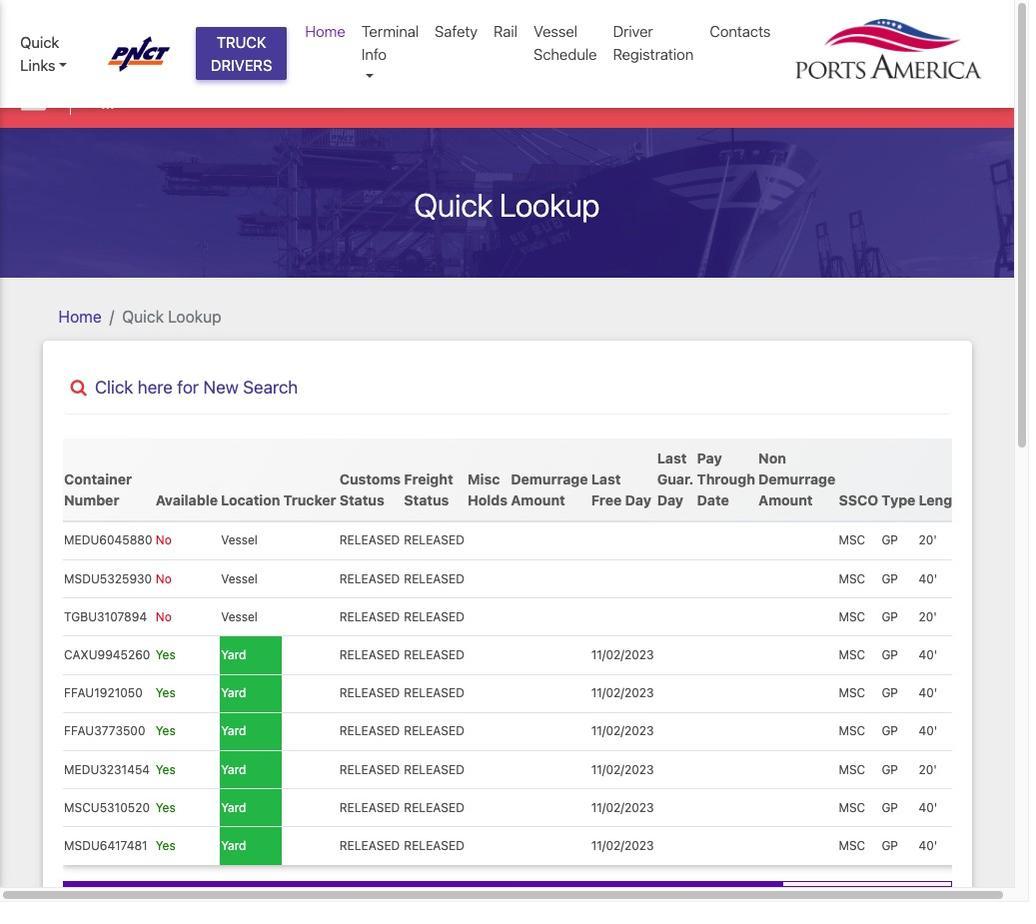 Task type: describe. For each thing, give the bounding box(es) containing it.
length
[[919, 492, 967, 509]]

released released for caxu9945260 yes
[[340, 648, 465, 663]]

mscu5310520 yes
[[64, 800, 176, 815]]

yard for ffau1921050
[[221, 686, 246, 701]]

safety
[[435, 22, 478, 40]]

2 yes from the top
[[156, 686, 176, 701]]

trucker
[[283, 492, 336, 509]]

caxu9945260
[[64, 648, 150, 663]]

1 horizontal spatial home
[[305, 22, 346, 40]]

40' for mscu5310520
[[919, 800, 938, 815]]

click here for new search link
[[62, 376, 952, 397]]

2 amount from the left
[[759, 492, 813, 509]]

mscu5310520
[[64, 800, 150, 815]]

msc for tgbu3107894
[[839, 610, 866, 624]]

yard for medu3231454
[[221, 762, 246, 777]]

gp for mscu5310520
[[882, 800, 898, 815]]

1 horizontal spatial quick lookup
[[414, 185, 600, 223]]

yard for msdu6417481
[[221, 838, 246, 853]]

misc
[[468, 471, 500, 488]]

rail link
[[486, 12, 526, 50]]

11/02/2023 for medu3231454
[[591, 762, 654, 777]]

medu3231454
[[64, 762, 150, 777]]

contacts
[[710, 22, 771, 40]]

search image
[[70, 379, 87, 397]]

non
[[759, 450, 786, 467]]

gp for medu6045880
[[882, 533, 898, 548]]

quick links link
[[20, 31, 88, 76]]

pay
[[697, 450, 722, 467]]

yes for mscu5310520 yes
[[156, 800, 176, 815]]

0 vertical spatial last
[[657, 450, 687, 467]]

5 released released from the top
[[340, 686, 465, 701]]

truck drivers
[[211, 33, 272, 74]]

drivers
[[211, 56, 272, 74]]

yard for ffau3773500
[[221, 724, 246, 739]]

no for msdu5325930 no
[[156, 571, 172, 586]]

gp for tgbu3107894
[[882, 610, 898, 624]]

0 horizontal spatial home
[[58, 307, 102, 325]]

40' for ffau1921050
[[919, 686, 938, 701]]

0 horizontal spatial home link
[[58, 307, 102, 325]]

safety link
[[427, 12, 486, 50]]

vessel for medu6045880 no
[[221, 533, 258, 548]]

yes for msdu6417481 yes
[[156, 838, 176, 853]]

0 vertical spatial home link
[[297, 12, 354, 50]]

medu6045880 no
[[64, 533, 172, 548]]

...
[[101, 94, 114, 112]]

msc for medu6045880
[[839, 533, 866, 548]]

info
[[362, 44, 387, 62]]

msc for msdu6417481
[[839, 838, 866, 853]]

1 day from the left
[[625, 492, 652, 509]]

msc for mscu5310520
[[839, 800, 866, 815]]

yard for mscu5310520
[[221, 800, 246, 815]]

ssco
[[839, 492, 879, 509]]

vessel for tgbu3107894 no
[[221, 610, 258, 624]]

ffau1921050
[[64, 686, 143, 701]]

click here for new search
[[95, 376, 298, 397]]

terminal info
[[362, 22, 419, 62]]

11/02/2023 for mscu5310520
[[591, 800, 654, 815]]

vessel schedule link
[[526, 12, 605, 73]]

number
[[64, 492, 119, 509]]

released released for medu3231454 yes
[[340, 762, 465, 777]]

2 demurrage from the left
[[759, 471, 836, 488]]

here
[[138, 376, 173, 397]]

quick links
[[20, 33, 59, 74]]

close image
[[984, 88, 1004, 108]]

20' for medu3231454 yes
[[919, 762, 937, 777]]

gp for ffau3773500
[[882, 724, 898, 739]]

yes for medu3231454 yes
[[156, 762, 176, 777]]

for
[[177, 376, 199, 397]]

free
[[591, 492, 622, 509]]

vessel inside vessel schedule
[[534, 22, 578, 40]]

customs
[[340, 471, 401, 488]]

1 vertical spatial quick
[[414, 185, 493, 223]]

container
[[64, 471, 132, 488]]

available location trucker customs status freight status
[[156, 471, 453, 509]]

6 released released from the top
[[340, 724, 465, 739]]



Task type: locate. For each thing, give the bounding box(es) containing it.
last up guar.
[[657, 450, 687, 467]]

released released for mscu5310520 yes
[[340, 800, 465, 815]]

2 horizontal spatial quick
[[414, 185, 493, 223]]

0 horizontal spatial quick
[[20, 33, 59, 51]]

1 vertical spatial no
[[156, 571, 172, 586]]

1 demurrage from the left
[[511, 471, 588, 488]]

3 yard from the top
[[221, 724, 246, 739]]

last up free
[[591, 471, 621, 488]]

1 vertical spatial quick lookup
[[122, 307, 221, 325]]

rail
[[494, 22, 518, 40]]

yes for caxu9945260 yes
[[156, 648, 176, 663]]

0 horizontal spatial amount
[[511, 492, 565, 509]]

9 gp from the top
[[882, 838, 898, 853]]

1 horizontal spatial lookup
[[500, 185, 600, 223]]

2 gp from the top
[[882, 571, 898, 586]]

driver
[[613, 22, 653, 40]]

released released for msdu6417481 yes
[[340, 838, 465, 853]]

yes down mscu5310520 yes
[[156, 838, 176, 853]]

1 vertical spatial 20'
[[919, 610, 937, 624]]

day right free
[[625, 492, 652, 509]]

2 11/02/2023 from the top
[[591, 686, 654, 701]]

0 horizontal spatial last
[[591, 471, 621, 488]]

yes right mscu5310520
[[156, 800, 176, 815]]

home left 'terminal'
[[305, 22, 346, 40]]

driver registration
[[613, 22, 694, 62]]

4 yes from the top
[[156, 762, 176, 777]]

11/02/2023
[[591, 648, 654, 663], [591, 686, 654, 701], [591, 724, 654, 739], [591, 762, 654, 777], [591, 800, 654, 815], [591, 838, 654, 853]]

links
[[20, 56, 55, 74]]

7 gp from the top
[[882, 762, 898, 777]]

3 20' from the top
[[919, 762, 937, 777]]

new
[[203, 376, 239, 397]]

yes
[[156, 648, 176, 663], [156, 686, 176, 701], [156, 724, 176, 739], [156, 762, 176, 777], [156, 800, 176, 815], [156, 838, 176, 853]]

gp for caxu9945260
[[882, 648, 898, 663]]

released released for medu6045880 no
[[340, 533, 465, 548]]

3 11/02/2023 from the top
[[591, 724, 654, 739]]

through
[[697, 471, 755, 488]]

no for medu6045880 no
[[156, 533, 172, 548]]

7 released released from the top
[[340, 762, 465, 777]]

gp for msdu6417481
[[882, 838, 898, 853]]

yes right caxu9945260
[[156, 648, 176, 663]]

no right 'tgbu3107894'
[[156, 610, 172, 624]]

tgbu3107894
[[64, 610, 147, 624]]

4 gp from the top
[[882, 648, 898, 663]]

registration
[[613, 44, 694, 62]]

type
[[882, 492, 916, 509]]

holds
[[468, 492, 508, 509]]

truck
[[217, 33, 266, 51]]

5 gp from the top
[[882, 686, 898, 701]]

freight
[[404, 471, 453, 488]]

1 yard from the top
[[221, 648, 246, 663]]

3 gp from the top
[[882, 610, 898, 624]]

0 vertical spatial no
[[156, 533, 172, 548]]

amount
[[511, 492, 565, 509], [759, 492, 813, 509]]

8 gp from the top
[[882, 800, 898, 815]]

11/02/2023 for ffau1921050
[[591, 686, 654, 701]]

msc
[[839, 533, 866, 548], [839, 571, 866, 586], [839, 610, 866, 624], [839, 648, 866, 663], [839, 686, 866, 701], [839, 724, 866, 739], [839, 762, 866, 777], [839, 800, 866, 815], [839, 838, 866, 853]]

gp for msdu5325930
[[882, 571, 898, 586]]

gp
[[882, 533, 898, 548], [882, 571, 898, 586], [882, 610, 898, 624], [882, 648, 898, 663], [882, 686, 898, 701], [882, 724, 898, 739], [882, 762, 898, 777], [882, 800, 898, 815], [882, 838, 898, 853]]

1 20' from the top
[[919, 533, 937, 548]]

4 11/02/2023 from the top
[[591, 762, 654, 777]]

2 vertical spatial quick
[[122, 307, 164, 325]]

yes up medu3231454 yes
[[156, 724, 176, 739]]

2 day from the left
[[657, 492, 684, 509]]

11/02/2023 for msdu6417481
[[591, 838, 654, 853]]

gp for ffau1921050
[[882, 686, 898, 701]]

1 40' from the top
[[919, 571, 938, 586]]

1 horizontal spatial amount
[[759, 492, 813, 509]]

40' for msdu6417481
[[919, 838, 938, 853]]

1 amount from the left
[[511, 492, 565, 509]]

yard for caxu9945260
[[221, 648, 246, 663]]

ffau3773500
[[64, 724, 145, 739]]

tgbu3107894 no
[[64, 610, 172, 624]]

driver registration link
[[605, 12, 702, 73]]

location
[[221, 492, 280, 509]]

vessel
[[534, 22, 578, 40], [221, 533, 258, 548], [221, 571, 258, 586], [221, 610, 258, 624]]

no down available
[[156, 533, 172, 548]]

1 horizontal spatial status
[[404, 492, 449, 509]]

msc for caxu9945260
[[839, 648, 866, 663]]

2 no from the top
[[156, 571, 172, 586]]

released released for msdu5325930 no
[[340, 571, 465, 586]]

1 gp from the top
[[882, 533, 898, 548]]

msc for medu3231454
[[839, 762, 866, 777]]

home link up "search" "image"
[[58, 307, 102, 325]]

1 horizontal spatial last
[[657, 450, 687, 467]]

schedule
[[534, 44, 597, 62]]

amount down non
[[759, 492, 813, 509]]

7 msc from the top
[[839, 762, 866, 777]]

6 msc from the top
[[839, 724, 866, 739]]

home
[[305, 22, 346, 40], [58, 307, 102, 325]]

5 40' from the top
[[919, 800, 938, 815]]

40'
[[919, 571, 938, 586], [919, 648, 938, 663], [919, 686, 938, 701], [919, 724, 938, 739], [919, 800, 938, 815], [919, 838, 938, 853]]

20' for medu6045880 no
[[919, 533, 937, 548]]

guar.
[[657, 471, 694, 488]]

2 20' from the top
[[919, 610, 937, 624]]

3 msc from the top
[[839, 610, 866, 624]]

vessel schedule
[[534, 22, 597, 62]]

demurrage right misc
[[511, 471, 588, 488]]

amount right holds
[[511, 492, 565, 509]]

released
[[340, 533, 400, 548], [404, 533, 465, 548], [340, 571, 400, 586], [404, 571, 465, 586], [340, 610, 400, 624], [404, 610, 465, 624], [340, 648, 400, 663], [404, 648, 465, 663], [340, 686, 400, 701], [404, 686, 465, 701], [340, 724, 400, 739], [404, 724, 465, 739], [340, 762, 400, 777], [404, 762, 465, 777], [340, 800, 400, 815], [404, 800, 465, 815], [340, 838, 400, 853], [404, 838, 465, 853]]

quick lookup
[[414, 185, 600, 223], [122, 307, 221, 325]]

2 yard from the top
[[221, 686, 246, 701]]

6 gp from the top
[[882, 724, 898, 739]]

msc for msdu5325930
[[839, 571, 866, 586]]

40' for caxu9945260
[[919, 648, 938, 663]]

2 msc from the top
[[839, 571, 866, 586]]

... alert
[[0, 74, 1014, 128]]

yes down caxu9945260 yes
[[156, 686, 176, 701]]

5 msc from the top
[[839, 686, 866, 701]]

no
[[156, 533, 172, 548], [156, 571, 172, 586], [156, 610, 172, 624]]

vessel for msdu5325930 no
[[221, 571, 258, 586]]

yes right medu3231454
[[156, 762, 176, 777]]

11/02/2023 for caxu9945260
[[591, 648, 654, 663]]

lookup
[[500, 185, 600, 223], [168, 307, 221, 325]]

home up "search" "image"
[[58, 307, 102, 325]]

... link
[[101, 91, 114, 115]]

contacts link
[[702, 12, 779, 50]]

no right "msdu5325930"
[[156, 571, 172, 586]]

msdu6417481 yes
[[64, 838, 176, 853]]

0 horizontal spatial day
[[625, 492, 652, 509]]

3 released released from the top
[[340, 610, 465, 624]]

1 horizontal spatial quick
[[122, 307, 164, 325]]

medu6045880
[[64, 533, 152, 548]]

home link
[[297, 12, 354, 50], [58, 307, 102, 325]]

1 11/02/2023 from the top
[[591, 648, 654, 663]]

quick
[[20, 33, 59, 51], [414, 185, 493, 223], [122, 307, 164, 325]]

5 yes from the top
[[156, 800, 176, 815]]

0 vertical spatial quick lookup
[[414, 185, 600, 223]]

1 msc from the top
[[839, 533, 866, 548]]

released released
[[340, 533, 465, 548], [340, 571, 465, 586], [340, 610, 465, 624], [340, 648, 465, 663], [340, 686, 465, 701], [340, 724, 465, 739], [340, 762, 465, 777], [340, 800, 465, 815], [340, 838, 465, 853]]

40' for ffau3773500
[[919, 724, 938, 739]]

2 vertical spatial 20'
[[919, 762, 937, 777]]

2 vertical spatial no
[[156, 610, 172, 624]]

1 vertical spatial lookup
[[168, 307, 221, 325]]

11/02/2023 for ffau3773500
[[591, 724, 654, 739]]

demurrage down non
[[759, 471, 836, 488]]

6 yes from the top
[[156, 838, 176, 853]]

8 msc from the top
[[839, 800, 866, 815]]

no for tgbu3107894 no
[[156, 610, 172, 624]]

0 horizontal spatial lookup
[[168, 307, 221, 325]]

demurrage
[[511, 471, 588, 488], [759, 471, 836, 488]]

date
[[697, 492, 729, 509]]

1 no from the top
[[156, 533, 172, 548]]

click
[[95, 376, 133, 397]]

medu3231454 yes
[[64, 762, 176, 777]]

caxu9945260 yes
[[64, 648, 176, 663]]

status down freight
[[404, 492, 449, 509]]

status down customs
[[340, 492, 385, 509]]

terminal
[[362, 22, 419, 40]]

20' for tgbu3107894 no
[[919, 610, 937, 624]]

1 released released from the top
[[340, 533, 465, 548]]

home link left info
[[297, 12, 354, 50]]

msc for ffau1921050
[[839, 686, 866, 701]]

search
[[243, 376, 298, 397]]

3 yes from the top
[[156, 724, 176, 739]]

0 vertical spatial lookup
[[500, 185, 600, 223]]

8 released released from the top
[[340, 800, 465, 815]]

20'
[[919, 533, 937, 548], [919, 610, 937, 624], [919, 762, 937, 777]]

9 released released from the top
[[340, 838, 465, 853]]

1 horizontal spatial demurrage
[[759, 471, 836, 488]]

msdu6417481
[[64, 838, 148, 853]]

5 yard from the top
[[221, 800, 246, 815]]

day down guar.
[[657, 492, 684, 509]]

msdu5325930 no
[[64, 571, 172, 586]]

6 11/02/2023 from the top
[[591, 838, 654, 853]]

1 horizontal spatial home link
[[297, 12, 354, 50]]

6 yard from the top
[[221, 838, 246, 853]]

terminal info link
[[354, 12, 427, 95]]

0 horizontal spatial status
[[340, 492, 385, 509]]

4 released released from the top
[[340, 648, 465, 663]]

1 horizontal spatial day
[[657, 492, 684, 509]]

0 horizontal spatial demurrage
[[511, 471, 588, 488]]

day
[[625, 492, 652, 509], [657, 492, 684, 509]]

available
[[156, 492, 218, 509]]

4 yard from the top
[[221, 762, 246, 777]]

1 vertical spatial home link
[[58, 307, 102, 325]]

0 horizontal spatial quick lookup
[[122, 307, 221, 325]]

yard
[[221, 648, 246, 663], [221, 686, 246, 701], [221, 724, 246, 739], [221, 762, 246, 777], [221, 800, 246, 815], [221, 838, 246, 853]]

msc for ffau3773500
[[839, 724, 866, 739]]

3 no from the top
[[156, 610, 172, 624]]

4 msc from the top
[[839, 648, 866, 663]]

0 vertical spatial home
[[305, 22, 346, 40]]

4 40' from the top
[[919, 724, 938, 739]]

0 vertical spatial quick
[[20, 33, 59, 51]]

1 yes from the top
[[156, 648, 176, 663]]

2 released released from the top
[[340, 571, 465, 586]]

released released for tgbu3107894 no
[[340, 610, 465, 624]]

9 msc from the top
[[839, 838, 866, 853]]

2 40' from the top
[[919, 648, 938, 663]]

misc holds demurrage amount last free day last guar. day pay through date non demurrage amount ssco type length
[[468, 450, 967, 509]]

truck drivers link
[[196, 27, 287, 80]]

2 status from the left
[[404, 492, 449, 509]]

container number
[[64, 471, 132, 509]]

1 status from the left
[[340, 492, 385, 509]]

1 vertical spatial last
[[591, 471, 621, 488]]

6 40' from the top
[[919, 838, 938, 853]]

status
[[340, 492, 385, 509], [404, 492, 449, 509]]

0 vertical spatial 20'
[[919, 533, 937, 548]]

3 40' from the top
[[919, 686, 938, 701]]

40' for msdu5325930
[[919, 571, 938, 586]]

msdu5325930
[[64, 571, 152, 586]]

gp for medu3231454
[[882, 762, 898, 777]]

1 vertical spatial home
[[58, 307, 102, 325]]

5 11/02/2023 from the top
[[591, 800, 654, 815]]

last
[[657, 450, 687, 467], [591, 471, 621, 488]]



Task type: vqa. For each thing, say whether or not it's contained in the screenshot.
MSCU5310520 40'
yes



